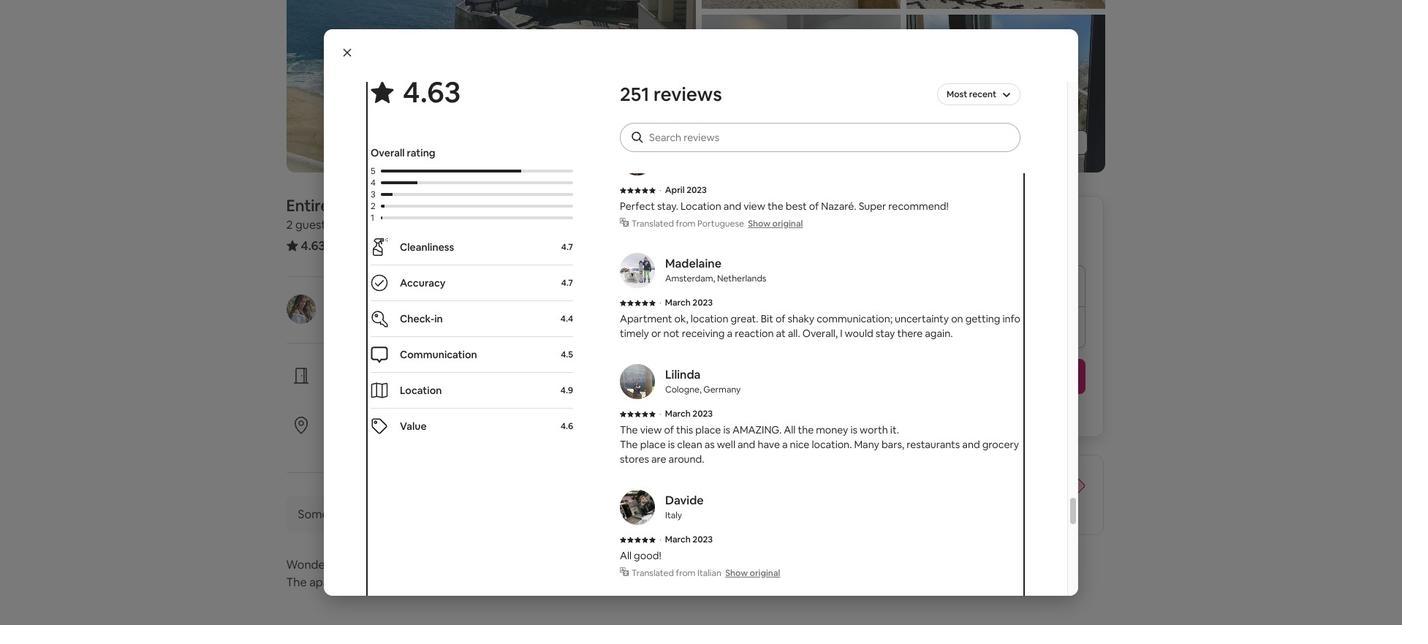 Task type: locate. For each thing, give the bounding box(es) containing it.
1 horizontal spatial 4.63
[[403, 73, 461, 111]]

0 horizontal spatial location
[[367, 416, 412, 431]]

equally
[[803, 103, 836, 116]]

a inside the view of this place is amazing. all the money is worth it. the place is clean as well and have a nice location. many bars, restaurants and grocery stores are around.
[[782, 438, 788, 451]]

1 horizontal spatial reviews
[[654, 82, 722, 107]]

madelaine amsterdam, netherlands
[[665, 256, 767, 284]]

0 horizontal spatial do
[[693, 74, 705, 87]]

from left italian
[[676, 568, 696, 579]]

info inside apartment ok, location great. bit of shaky communication; uncertainty on getting info timely or not receiving a reaction at all. overall, i would stay there again.
[[1003, 312, 1021, 325]]

1 horizontal spatial recent
[[970, 88, 997, 100]]

overall
[[371, 146, 405, 159]]

march
[[665, 297, 691, 309], [665, 408, 691, 420], [665, 534, 691, 546]]

the right with
[[439, 385, 454, 399]]

and right beach
[[935, 59, 952, 72]]

is up many
[[851, 423, 858, 437]]

a down great.
[[727, 327, 733, 340]]

a down facing
[[407, 575, 413, 590]]

2 vertical spatial to
[[747, 103, 757, 116]]

and left grocery
[[963, 438, 980, 451]]

apartment
[[309, 575, 367, 590]]

great location 95% of recent guests gave the location a 5-star rating.
[[333, 416, 584, 448]]

4.63 inside 4.63 dialog
[[403, 73, 461, 111]]

money
[[816, 423, 849, 437]]

ocean
[[742, 88, 771, 102]]

wonderful ocean-facing frontline apartment. the apartment enjoys a unique view of the sea and nazareth.
[[286, 557, 612, 590]]

the down like
[[645, 103, 661, 116]]

well
[[717, 438, 736, 451]]

0 vertical spatial 251 reviews
[[620, 82, 722, 107]]

all inside the view of this place is amazing. all the money is worth it. the place is clean as well and have a nice location. many bars, restaurants and grocery stores are around.
[[784, 423, 796, 437]]

pics
[[671, 74, 690, 87]]

3 march from the top
[[665, 534, 691, 546]]

0 horizontal spatial view
[[455, 575, 480, 590]]

0 horizontal spatial info
[[331, 507, 352, 522]]

on
[[952, 312, 964, 325]]

of up around. at the bottom of page
[[664, 423, 674, 437]]

lovely studio/apartment in sítio da nazaré 2 image 5 image
[[906, 14, 1105, 173]]

madelaine image
[[620, 253, 655, 288]]

self check-in check yourself in with the lockbox.
[[333, 366, 496, 399]]

2023 up translated from italian show original
[[693, 534, 713, 546]]

location up receiving
[[691, 312, 729, 325]]

cologne,
[[665, 384, 702, 396]]

2023
[[687, 184, 707, 196], [693, 297, 713, 309], [693, 408, 713, 420], [693, 534, 713, 546]]

1 vertical spatial show
[[748, 218, 771, 230]]

to up justice.
[[751, 59, 761, 72]]

0 vertical spatial all
[[784, 423, 796, 437]]

gave
[[433, 435, 456, 448]]

of right bit
[[776, 312, 786, 325]]

apartment.
[[467, 557, 528, 573]]

0 vertical spatial place
[[908, 88, 934, 102]]

nazareth.
[[561, 575, 612, 590]]

5-
[[524, 435, 534, 448]]

in up "communication"
[[435, 312, 443, 325]]

view up portuguese
[[744, 200, 766, 213]]

grocery
[[983, 438, 1020, 451]]

a left 5-
[[517, 435, 522, 448]]

1 from from the top
[[676, 218, 696, 230]]

0 horizontal spatial this
[[676, 423, 694, 437]]

again.
[[925, 327, 953, 340]]

the right gave
[[458, 435, 474, 448]]

1 vertical spatial location
[[367, 416, 412, 431]]

a inside apartment ok, location great. bit of shaky communication; uncertainty on getting info timely or not receiving a reaction at all. overall, i would stay there again.
[[727, 327, 733, 340]]

most recent
[[947, 88, 997, 100]]

2023 down cologne,
[[693, 408, 713, 420]]

march down cologne,
[[665, 408, 691, 420]]

bedroom
[[347, 217, 397, 233]]

1 horizontal spatial location
[[681, 200, 722, 213]]

the down apartment.
[[496, 575, 514, 590]]

and right sea
[[538, 575, 558, 590]]

2 horizontal spatial location
[[691, 312, 729, 325]]

Search reviews, Press 'Enter' to search text field
[[649, 130, 1006, 145]]

all up 'nice'
[[784, 423, 796, 437]]

lovely studio/apartment in sítio da nazaré 2 image 3 image
[[702, 14, 901, 173]]

the inside immediate and easy access to restaurants, historic sites, the beach and incredible views. the pics do not do it justice. if you like falling asleep to ocean waves and cool breezes, this place is for you. also, the walk up the steps to sitio was equally beautiful and great exercise too!
[[651, 74, 669, 87]]

location up translated from portuguese show original at the top
[[681, 200, 722, 213]]

0 horizontal spatial not
[[664, 327, 680, 340]]

show original button
[[748, 218, 803, 230], [726, 568, 781, 579]]

cleanliness
[[400, 241, 454, 254]]

2023 for lilinda
[[693, 408, 713, 420]]

1 horizontal spatial info
[[1003, 312, 1021, 325]]

are right dates
[[984, 472, 1001, 488]]

0 vertical spatial 251
[[620, 82, 650, 107]]

0 vertical spatial are
[[652, 453, 667, 466]]

1 left bath
[[442, 217, 446, 233]]

the down asleep
[[701, 103, 717, 116]]

2 vertical spatial · march 2023
[[660, 534, 713, 546]]

0 vertical spatial march
[[665, 297, 691, 309]]

2 translated from the top
[[632, 568, 674, 579]]

1 horizontal spatial this
[[889, 88, 906, 102]]

2 from from the top
[[676, 568, 696, 579]]

show inside button
[[1001, 136, 1027, 149]]

1 horizontal spatial all
[[784, 423, 796, 437]]

to up "steps"
[[729, 88, 739, 102]]

1 vertical spatial · march 2023
[[660, 408, 713, 420]]

value
[[400, 420, 427, 433]]

1 vertical spatial guests
[[399, 435, 431, 448]]

place up as
[[696, 423, 721, 437]]

do down easy
[[693, 74, 705, 87]]

place up great
[[908, 88, 934, 102]]

as
[[705, 438, 715, 451]]

2 inside 4.63 dialog
[[371, 200, 376, 212]]

0 vertical spatial original
[[773, 218, 803, 230]]

to down ocean
[[747, 103, 757, 116]]

1 vertical spatial recent
[[366, 435, 397, 448]]

6
[[333, 312, 339, 325]]

1 horizontal spatial guests
[[399, 435, 431, 448]]

0 horizontal spatial recent
[[366, 435, 397, 448]]

2 for 2 guests
[[286, 217, 293, 233]]

entire rental unit in nazaré, portugal
[[286, 195, 551, 216]]

4.5
[[561, 349, 573, 361]]

translated from portuguese show original
[[632, 218, 803, 230]]

have
[[758, 438, 780, 451]]

is left for
[[936, 88, 943, 102]]

communication
[[400, 348, 477, 361]]

view
[[744, 200, 766, 213], [640, 423, 662, 437], [455, 575, 480, 590]]

1 horizontal spatial 2
[[371, 200, 376, 212]]

hosting
[[369, 312, 404, 325]]

1 vertical spatial from
[[676, 568, 696, 579]]

madelaine
[[665, 256, 722, 271]]

davide image
[[620, 490, 655, 525]]

0 horizontal spatial 251
[[334, 238, 353, 253]]

enjoys
[[370, 575, 404, 590]]

guests down entire
[[295, 217, 332, 233]]

· march 2023 down cologne,
[[660, 408, 713, 420]]

check-
[[400, 312, 435, 325]]

translated down stay.
[[632, 218, 674, 230]]

not up asleep
[[707, 74, 723, 87]]

lovely studio/apartment in sítio da nazaré 2 image 1 image
[[286, 0, 696, 173]]

this inside the view of this place is amazing. all the money is worth it. the place is clean as well and have a nice location. many bars, restaurants and grocery stores are around.
[[676, 423, 694, 437]]

location down yourself on the left
[[367, 416, 412, 431]]

and down amazing.
[[738, 438, 756, 451]]

1 vertical spatial translated
[[632, 568, 674, 579]]

sites,
[[859, 59, 883, 72]]

like
[[648, 88, 664, 102]]

are right stores
[[652, 453, 667, 466]]

1 vertical spatial 2
[[286, 217, 293, 233]]

do
[[693, 74, 705, 87], [726, 74, 738, 87]]

place up stores
[[640, 438, 666, 451]]

2 horizontal spatial view
[[744, 200, 766, 213]]

1 vertical spatial 4.7
[[562, 277, 573, 289]]

0 vertical spatial 4.7
[[562, 241, 573, 253]]

this up great
[[889, 88, 906, 102]]

1 vertical spatial view
[[640, 423, 662, 437]]

0 horizontal spatial all
[[620, 549, 632, 562]]

recent right 95%
[[366, 435, 397, 448]]

1 vertical spatial 251
[[334, 238, 353, 253]]

2 march from the top
[[665, 408, 691, 420]]

4.63 up "rating"
[[403, 73, 461, 111]]

0 vertical spatial translated
[[632, 218, 674, 230]]

1 horizontal spatial view
[[640, 423, 662, 437]]

hosted
[[333, 294, 374, 309]]

0 vertical spatial show original button
[[748, 218, 803, 230]]

you
[[909, 406, 926, 419]]

251
[[620, 82, 650, 107], [334, 238, 353, 253]]

a
[[727, 327, 733, 340], [517, 435, 522, 448], [782, 438, 788, 451], [407, 575, 413, 590]]

0 vertical spatial to
[[751, 59, 761, 72]]

this up "clean"
[[676, 423, 694, 437]]

in up yourself on the left
[[394, 366, 404, 382]]

the left avg.
[[900, 487, 919, 502]]

original down perfect stay. location and view the best of nazaré. super recommend!
[[773, 218, 803, 230]]

ocean-
[[346, 557, 383, 573]]

translated down 'good!'
[[632, 568, 674, 579]]

by
[[376, 294, 390, 309]]

facing
[[383, 557, 417, 573]]

1 horizontal spatial place
[[696, 423, 721, 437]]

· march 2023
[[660, 297, 713, 309], [660, 408, 713, 420], [660, 534, 713, 546]]

of
[[809, 200, 819, 213], [776, 312, 786, 325], [664, 423, 674, 437], [354, 435, 364, 448], [1009, 487, 1020, 502], [482, 575, 493, 590]]

to
[[751, 59, 761, 72], [729, 88, 739, 102], [747, 103, 757, 116]]

asleep
[[696, 88, 727, 102]]

1 vertical spatial are
[[984, 472, 1001, 488]]

days.
[[889, 502, 916, 517]]

1 vertical spatial place
[[696, 423, 721, 437]]

the left best
[[768, 200, 784, 213]]

and inside wonderful ocean-facing frontline apartment. the apartment enjoys a unique view of the sea and nazareth.
[[538, 575, 558, 590]]

show right italian
[[726, 568, 748, 579]]

1 vertical spatial show original button
[[726, 568, 781, 579]]

1 horizontal spatial 251
[[620, 82, 650, 107]]

show left the all
[[1001, 136, 1027, 149]]

2 for 2
[[371, 200, 376, 212]]

recent up too!
[[970, 88, 997, 100]]

view down frontline
[[455, 575, 480, 590]]

overall,
[[803, 327, 838, 340]]

· march 2023 down italy
[[660, 534, 713, 546]]

from for stay.
[[676, 218, 696, 230]]

are
[[652, 453, 667, 466], [984, 472, 1001, 488]]

251 reviews inside 4.63 dialog
[[620, 82, 722, 107]]

1 translated from the top
[[632, 218, 674, 230]]

in inside 4.63 dialog
[[435, 312, 443, 325]]

location left 5-
[[476, 435, 514, 448]]

your
[[924, 472, 948, 488]]

original right italian
[[750, 568, 781, 579]]

info right the getting
[[1003, 312, 1021, 325]]

1 vertical spatial location
[[400, 384, 442, 397]]

wonderful
[[286, 557, 343, 573]]

0 horizontal spatial 251 reviews
[[334, 238, 397, 253]]

0 horizontal spatial reviews
[[355, 238, 397, 253]]

0 vertical spatial guests
[[295, 217, 332, 233]]

2 down entire
[[286, 217, 293, 233]]

2023 down amsterdam,
[[693, 297, 713, 309]]

netherlands
[[717, 273, 767, 284]]

1 march from the top
[[665, 297, 691, 309]]

2 vertical spatial march
[[665, 534, 691, 546]]

not inside immediate and easy access to restaurants, historic sites, the beach and incredible views. the pics do not do it justice. if you like falling asleep to ocean waves and cool breezes, this place is for you. also, the walk up the steps to sitio was equally beautiful and great exercise too!
[[707, 74, 723, 87]]

lovely studio/apartment in sítio da nazaré 2 image 4 image
[[906, 0, 1105, 8]]

1
[[371, 212, 374, 224], [339, 217, 344, 233], [405, 217, 410, 233], [442, 217, 446, 233]]

show down perfect stay. location and view the best of nazaré. super recommend!
[[748, 218, 771, 230]]

0 horizontal spatial 2
[[286, 217, 293, 233]]

2 vertical spatial place
[[640, 438, 666, 451]]

1 vertical spatial info
[[331, 507, 352, 522]]

has
[[354, 507, 373, 522]]

0 vertical spatial from
[[676, 218, 696, 230]]

of right rate
[[1009, 487, 1020, 502]]

this inside immediate and easy access to restaurants, historic sites, the beach and incredible views. the pics do not do it justice. if you like falling asleep to ocean waves and cool breezes, this place is for you. also, the walk up the steps to sitio was equally beautiful and great exercise too!
[[889, 88, 906, 102]]

1 down 3
[[371, 212, 374, 224]]

1 · march 2023 from the top
[[660, 297, 713, 309]]

2 do from the left
[[726, 74, 738, 87]]

0 vertical spatial reviews
[[654, 82, 722, 107]]

2 4.7 from the top
[[562, 277, 573, 289]]

view up stores
[[640, 423, 662, 437]]

the inside wonderful ocean-facing frontline apartment. the apartment enjoys a unique view of the sea and nazareth.
[[286, 575, 307, 590]]

guests
[[295, 217, 332, 233], [399, 435, 431, 448]]

from down stay.
[[676, 218, 696, 230]]

1 horizontal spatial not
[[707, 74, 723, 87]]

· march 2023 up ok,
[[660, 297, 713, 309]]

original for good!
[[750, 568, 781, 579]]

0 vertical spatial recent
[[970, 88, 997, 100]]

info
[[1003, 312, 1021, 325], [331, 507, 352, 522]]

is left "clean"
[[668, 438, 675, 451]]

march up ok,
[[665, 297, 691, 309]]

a left 'nice'
[[782, 438, 788, 451]]

1 vertical spatial not
[[664, 327, 680, 340]]

0 vertical spatial not
[[707, 74, 723, 87]]

rosimar image
[[620, 140, 655, 176], [620, 140, 655, 176]]

0 vertical spatial · march 2023
[[660, 297, 713, 309]]

1 vertical spatial this
[[676, 423, 694, 437]]

not right or
[[664, 327, 680, 340]]

2 guests
[[286, 217, 332, 233]]

and left great
[[883, 103, 900, 116]]

charged
[[972, 406, 1011, 419]]

2023 for madelaine
[[693, 297, 713, 309]]

show original button right italian
[[726, 568, 781, 579]]

2 · march 2023 from the top
[[660, 408, 713, 420]]

2 vertical spatial view
[[455, 575, 480, 590]]

there
[[898, 327, 923, 340]]

entire
[[286, 195, 330, 216]]

·
[[660, 184, 662, 196], [400, 217, 402, 233], [436, 217, 439, 233], [660, 297, 662, 309], [660, 408, 662, 420], [660, 534, 662, 546]]

0 vertical spatial info
[[1003, 312, 1021, 325]]

0 vertical spatial this
[[889, 88, 906, 102]]

show original button down perfect stay. location and view the best of nazaré. super recommend!
[[748, 218, 803, 230]]

0 vertical spatial show
[[1001, 136, 1027, 149]]

not inside apartment ok, location great. bit of shaky communication; uncertainty on getting info timely or not receiving a reaction at all. overall, i would stay there again.
[[664, 327, 680, 340]]

all.
[[788, 327, 801, 340]]

of inside the view of this place is amazing. all the money is worth it. the place is clean as well and have a nice location. many bars, restaurants and grocery stores are around.
[[664, 423, 674, 437]]

4.63 down 2 guests on the left top of the page
[[301, 238, 326, 254]]

photos
[[1042, 136, 1076, 149]]

1 horizontal spatial 251 reviews
[[620, 82, 722, 107]]

info left has
[[331, 507, 352, 522]]

guests down value
[[399, 435, 431, 448]]

2 vertical spatial location
[[476, 435, 514, 448]]

frontline
[[419, 557, 465, 573]]

1 vertical spatial march
[[665, 408, 691, 420]]

0 vertical spatial location
[[691, 312, 729, 325]]

and
[[673, 59, 691, 72], [935, 59, 952, 72], [804, 88, 822, 102], [883, 103, 900, 116], [724, 200, 742, 213], [738, 438, 756, 451], [963, 438, 980, 451], [538, 575, 558, 590]]

march for madelaine
[[665, 297, 691, 309]]

1 4.7 from the top
[[562, 241, 573, 253]]

all left 'good!'
[[620, 549, 632, 562]]

of right 95%
[[354, 435, 364, 448]]

is
[[936, 88, 943, 102], [724, 423, 731, 437], [851, 423, 858, 437], [668, 438, 675, 451]]

0 horizontal spatial are
[[652, 453, 667, 466]]

1 horizontal spatial location
[[476, 435, 514, 448]]

won't
[[928, 406, 955, 419]]

of down apartment.
[[482, 575, 493, 590]]

the right rate
[[1023, 487, 1041, 502]]

justice.
[[749, 74, 782, 87]]

2023 right april
[[687, 184, 707, 196]]

apartment ok, location great. bit of shaky communication; uncertainty on getting info timely or not receiving a reaction at all. overall, i would stay there again.
[[620, 312, 1021, 340]]

davide italy
[[665, 493, 704, 521]]

if
[[620, 88, 626, 102]]

3 · march 2023 from the top
[[660, 534, 713, 546]]

translated for stay.
[[632, 218, 674, 230]]

or
[[652, 327, 662, 340]]

1 horizontal spatial are
[[984, 472, 1001, 488]]

1 vertical spatial original
[[750, 568, 781, 579]]

reviews inside 4.63 dialog
[[654, 82, 722, 107]]

do left it
[[726, 74, 738, 87]]

of inside your dates are $75 aud less than the avg. nightly rate of the last 60 days.
[[1009, 487, 1020, 502]]

location up value
[[400, 384, 442, 397]]

1 vertical spatial 4.63
[[301, 238, 326, 254]]

0 horizontal spatial location
[[400, 384, 442, 397]]

march for davide
[[665, 534, 691, 546]]

0 vertical spatial 4.63
[[403, 73, 461, 111]]

2 vertical spatial show
[[726, 568, 748, 579]]

march down italy
[[665, 534, 691, 546]]

avg.
[[921, 487, 943, 502]]

2 horizontal spatial place
[[908, 88, 934, 102]]

0 vertical spatial 2
[[371, 200, 376, 212]]

0 horizontal spatial place
[[640, 438, 666, 451]]

lovely studio/apartment in sítio da nazaré 2 image 2 image
[[702, 0, 901, 8]]

2 up bedroom
[[371, 200, 376, 212]]

lilinda image
[[620, 364, 655, 399], [620, 364, 655, 399]]

1 horizontal spatial do
[[726, 74, 738, 87]]

the up 'nice'
[[798, 423, 814, 437]]

from for good!
[[676, 568, 696, 579]]

cool
[[824, 88, 845, 102]]



Task type: vqa. For each thing, say whether or not it's contained in the screenshot.
info to the bottom
yes



Task type: describe. For each thing, give the bounding box(es) containing it.
translated for good!
[[632, 568, 674, 579]]

also,
[[620, 103, 643, 116]]

portugal
[[487, 195, 551, 216]]

bit
[[761, 312, 774, 325]]

madelaine image
[[620, 253, 655, 288]]

lockbox.
[[457, 385, 496, 399]]

bed
[[412, 217, 434, 233]]

a inside wonderful ocean-facing frontline apartment. the apartment enjoys a unique view of the sea and nazareth.
[[407, 575, 413, 590]]

perfect
[[620, 200, 655, 213]]

breezes,
[[847, 88, 887, 102]]

it.
[[891, 423, 900, 437]]

check
[[333, 385, 363, 399]]

ok,
[[675, 312, 689, 325]]

show original button for good!
[[726, 568, 781, 579]]

less
[[851, 487, 871, 502]]

view inside wonderful ocean-facing frontline apartment. the apartment enjoys a unique view of the sea and nazareth.
[[455, 575, 480, 590]]

access
[[717, 59, 749, 72]]

been
[[375, 507, 403, 522]]

i
[[840, 327, 843, 340]]

and up equally
[[804, 88, 822, 102]]

show for perfect stay. location and view the best of nazaré. super recommend!
[[748, 218, 771, 230]]

bars,
[[882, 438, 905, 451]]

the inside wonderful ocean-facing frontline apartment. the apartment enjoys a unique view of the sea and nazareth.
[[496, 575, 514, 590]]

waves
[[773, 88, 802, 102]]

some info has been automatically translated.
[[298, 507, 538, 522]]

1 down rental
[[339, 217, 344, 233]]

restaurants,
[[764, 59, 819, 72]]

stay.
[[657, 200, 679, 213]]

place inside immediate and easy access to restaurants, historic sites, the beach and incredible views. the pics do not do it justice. if you like falling asleep to ocean waves and cool breezes, this place is for you. also, the walk up the steps to sitio was equally beautiful and great exercise too!
[[908, 88, 934, 102]]

easy
[[693, 59, 715, 72]]

nice
[[790, 438, 810, 451]]

historic
[[822, 59, 856, 72]]

1 vertical spatial all
[[620, 549, 632, 562]]

incredible
[[955, 59, 1001, 72]]

worth
[[860, 423, 888, 437]]

in left with
[[405, 385, 414, 399]]

of right best
[[809, 200, 819, 213]]

restaurants
[[907, 438, 960, 451]]

italy
[[665, 510, 682, 521]]

rating.
[[554, 435, 584, 448]]

· march 2023 for davide
[[660, 534, 713, 546]]

rosimar
[[665, 143, 710, 159]]

recent inside great location 95% of recent guests gave the location a 5-star rating.
[[366, 435, 397, 448]]

davide
[[665, 493, 704, 508]]

most recent button
[[938, 82, 1021, 107]]

1 bedroom · 1 bed · 1 bath
[[339, 217, 474, 233]]

the view of this place is amazing. all the money is worth it. the place is clean as well and have a nice location. many bars, restaurants and grocery stores are around.
[[620, 423, 1020, 466]]

location.
[[812, 438, 852, 451]]

views.
[[620, 74, 649, 87]]

4.63 dialog
[[324, 0, 1079, 596]]

nazaré.
[[822, 200, 857, 213]]

recommend!
[[889, 200, 949, 213]]

0 horizontal spatial 4.63
[[301, 238, 326, 254]]

beach
[[903, 59, 932, 72]]

location inside apartment ok, location great. bit of shaky communication; uncertainty on getting info timely or not receiving a reaction at all. overall, i would stay there again.
[[691, 312, 729, 325]]

of inside wonderful ocean-facing frontline apartment. the apartment enjoys a unique view of the sea and nazareth.
[[482, 575, 493, 590]]

show for all good!
[[726, 568, 748, 579]]

at
[[776, 327, 786, 340]]

1 left bed
[[405, 217, 410, 233]]

4
[[371, 177, 376, 189]]

and up portuguese
[[724, 200, 742, 213]]

and up pics
[[673, 59, 691, 72]]

daniela
[[392, 294, 433, 309]]

up
[[687, 103, 699, 116]]

guests inside great location 95% of recent guests gave the location a 5-star rating.
[[399, 435, 431, 448]]

original for stay.
[[773, 218, 803, 230]]

1 vertical spatial 251 reviews
[[334, 238, 397, 253]]

in up bed
[[412, 195, 425, 216]]

getting
[[966, 312, 1001, 325]]

the inside 'self check-in check yourself in with the lockbox.'
[[439, 385, 454, 399]]

0 horizontal spatial guests
[[295, 217, 332, 233]]

germany
[[704, 384, 741, 396]]

of inside great location 95% of recent guests gave the location a 5-star rating.
[[354, 435, 364, 448]]

a inside great location 95% of recent guests gave the location a 5-star rating.
[[517, 435, 522, 448]]

you.
[[961, 88, 980, 102]]

2023 for davide
[[693, 534, 713, 546]]

check-
[[357, 366, 394, 382]]

show original button for stay.
[[748, 218, 803, 230]]

some
[[298, 507, 329, 522]]

the inside great location 95% of recent guests gave the location a 5-star rating.
[[458, 435, 474, 448]]

0 vertical spatial location
[[681, 200, 722, 213]]

is inside immediate and easy access to restaurants, historic sites, the beach and incredible views. the pics do not do it justice. if you like falling asleep to ocean waves and cool breezes, this place is for you. also, the walk up the steps to sitio was equally beautiful and great exercise too!
[[936, 88, 943, 102]]

· march 2023 for lilinda
[[660, 408, 713, 420]]

beautiful
[[838, 103, 880, 116]]

unit
[[379, 195, 408, 216]]

best
[[786, 200, 807, 213]]

star
[[534, 435, 552, 448]]

march for lilinda
[[665, 408, 691, 420]]

$700 aud
[[851, 214, 927, 234]]

super
[[859, 200, 887, 213]]

perfect stay. location and view the best of nazaré. super recommend!
[[620, 200, 949, 213]]

immediate and easy access to restaurants, historic sites, the beach and incredible views. the pics do not do it justice. if you like falling asleep to ocean waves and cool breezes, this place is for you. also, the walk up the steps to sitio was equally beautiful and great exercise too!
[[620, 59, 1001, 116]]

rental
[[333, 195, 376, 216]]

host profile picture image
[[286, 295, 316, 324]]

1 do from the left
[[693, 74, 705, 87]]

bath
[[449, 217, 474, 233]]

translated.
[[481, 507, 538, 522]]

4.7 for cleanliness
[[562, 241, 573, 253]]

receiving
[[682, 327, 725, 340]]

1 vertical spatial to
[[729, 88, 739, 102]]

sitio
[[760, 103, 780, 116]]

251 reviews link
[[334, 238, 397, 253]]

are inside the view of this place is amazing. all the money is worth it. the place is clean as well and have a nice location. many bars, restaurants and grocery stores are around.
[[652, 453, 667, 466]]

the inside the view of this place is amazing. all the money is worth it. the place is clean as well and have a nice location. many bars, restaurants and grocery stores are around.
[[798, 423, 814, 437]]

timely
[[620, 327, 649, 340]]

check-in
[[400, 312, 443, 325]]

251 inside 4.63 dialog
[[620, 82, 650, 107]]

clean
[[677, 438, 703, 451]]

1 vertical spatial reviews
[[355, 238, 397, 253]]

· april 2023
[[660, 184, 707, 196]]

than
[[873, 487, 898, 502]]

nazaré,
[[428, 195, 484, 216]]

12/22/2023 button
[[851, 265, 1086, 306]]

is up well
[[724, 423, 731, 437]]

4.4
[[561, 313, 573, 325]]

you won't be charged yet
[[909, 406, 1028, 419]]

· march 2023 for madelaine
[[660, 297, 713, 309]]

automatically
[[405, 507, 478, 522]]

translated from italian show original
[[632, 568, 781, 579]]

view inside the view of this place is amazing. all the money is worth it. the place is clean as well and have a nice location. many bars, restaurants and grocery stores are around.
[[640, 423, 662, 437]]

the right sites,
[[885, 59, 901, 72]]

all
[[1029, 136, 1040, 149]]

nightly
[[946, 487, 982, 502]]

amazing.
[[733, 423, 782, 437]]

stay
[[876, 327, 895, 340]]

0 vertical spatial view
[[744, 200, 766, 213]]

4.7 for accuracy
[[562, 277, 573, 289]]

recent inside popup button
[[970, 88, 997, 100]]

with
[[416, 385, 436, 399]]

be
[[957, 406, 969, 419]]

lilinda cologne, germany
[[665, 367, 741, 396]]

davide image
[[620, 490, 655, 525]]

are inside your dates are $75 aud less than the avg. nightly rate of the last 60 days.
[[984, 472, 1001, 488]]

of inside apartment ok, location great. bit of shaky communication; uncertainty on getting info timely or not receiving a reaction at all. overall, i would stay there again.
[[776, 312, 786, 325]]

falling
[[666, 88, 694, 102]]

hosted by daniela 6 years hosting
[[333, 294, 433, 325]]

1 inside 4.63 dialog
[[371, 212, 374, 224]]



